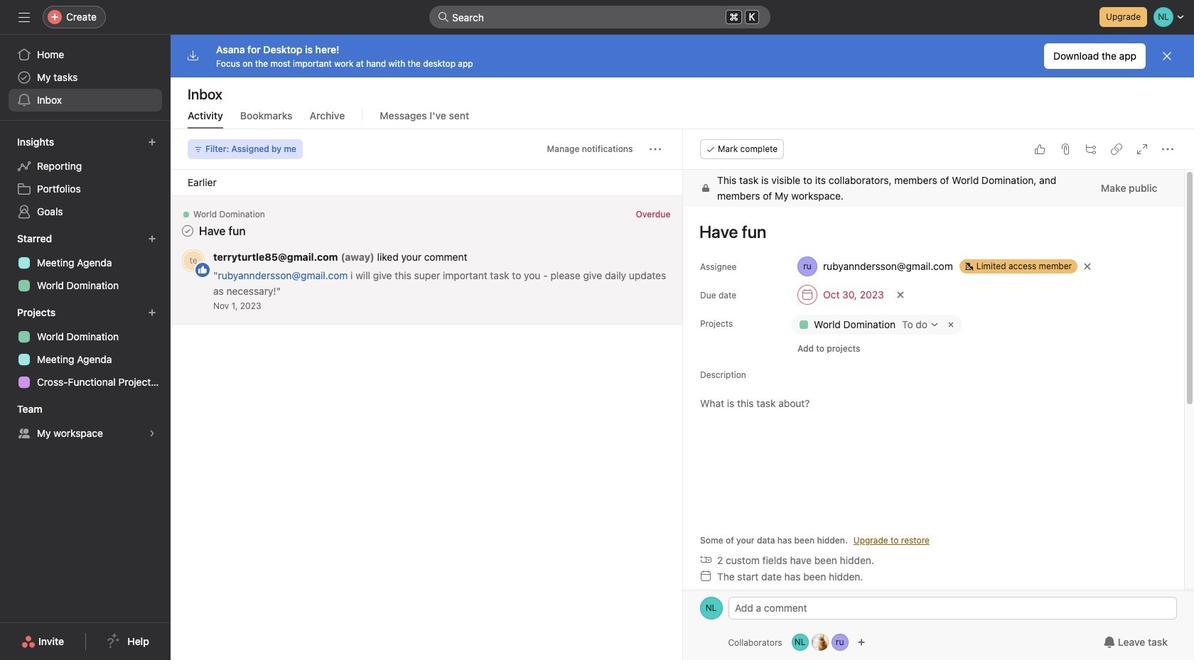 Task type: locate. For each thing, give the bounding box(es) containing it.
teams element
[[0, 397, 171, 448]]

2 add or remove collaborators image from the left
[[832, 634, 849, 651]]

have fun dialog
[[683, 129, 1194, 660]]

Task Name text field
[[690, 215, 1167, 248]]

projects element
[[0, 300, 171, 397]]

main content inside have fun dialog
[[683, 170, 1184, 660]]

remove assignee image
[[1083, 262, 1092, 271]]

1 horizontal spatial add or remove collaborators image
[[832, 634, 849, 651]]

attachments: add a file to this task, have fun image
[[1059, 144, 1071, 155]]

new insights image
[[148, 138, 156, 146]]

starred element
[[0, 226, 171, 300]]

add subtask image
[[1085, 144, 1096, 155]]

archive notifications image
[[655, 213, 667, 224]]

dismiss image
[[1162, 50, 1173, 62]]

None field
[[429, 6, 771, 28]]

add or remove collaborators image
[[792, 634, 809, 651], [857, 638, 866, 647]]

add items to starred image
[[148, 235, 156, 243]]

main content
[[683, 170, 1184, 660]]

prominent image
[[438, 11, 449, 23]]

0 horizontal spatial add or remove collaborators image
[[792, 634, 809, 651]]

insights element
[[0, 129, 171, 226]]

more actions for this task image
[[1162, 144, 1173, 155]]

0 horizontal spatial add or remove collaborators image
[[812, 634, 829, 651]]

add or remove collaborators image
[[812, 634, 829, 651], [832, 634, 849, 651]]

clear due date image
[[896, 291, 904, 299]]



Task type: vqa. For each thing, say whether or not it's contained in the screenshot.
Add form's Add
no



Task type: describe. For each thing, give the bounding box(es) containing it.
0 likes. click to like this task image
[[1034, 144, 1045, 155]]

add to bookmarks image
[[632, 213, 644, 224]]

open user profile image
[[700, 597, 723, 620]]

remove image
[[945, 319, 957, 331]]

more actions image
[[649, 144, 661, 155]]

hide sidebar image
[[18, 11, 30, 23]]

see details, my workspace image
[[148, 429, 156, 438]]

copy task link image
[[1111, 144, 1122, 155]]

global element
[[0, 35, 171, 120]]

1 add or remove collaborators image from the left
[[812, 634, 829, 651]]

full screen image
[[1136, 144, 1147, 155]]

new project or portfolio image
[[148, 309, 156, 317]]

1 horizontal spatial add or remove collaborators image
[[857, 638, 866, 647]]

Search tasks, projects, and more text field
[[429, 6, 771, 28]]



